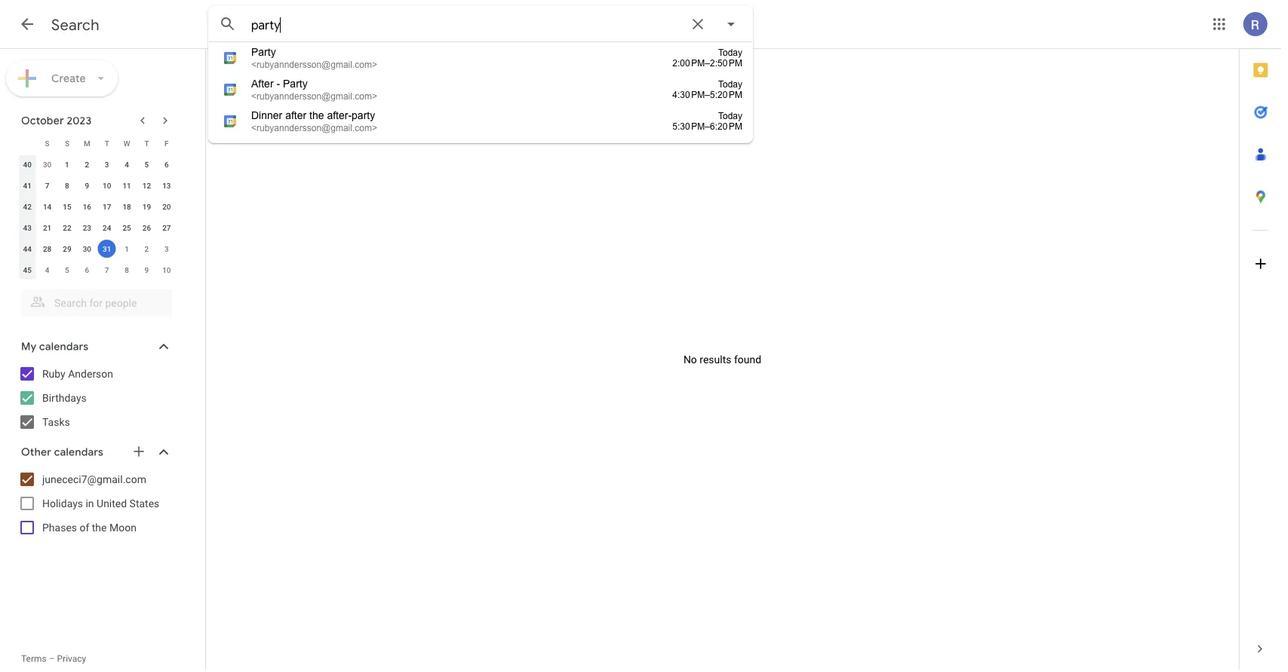 Task type: vqa. For each thing, say whether or not it's contained in the screenshot.
May 8 element
no



Task type: describe. For each thing, give the bounding box(es) containing it.
today for party
[[718, 79, 743, 89]]

row containing 44
[[17, 238, 177, 260]]

10 for november 10 'element' on the top left of page
[[162, 266, 171, 275]]

23 element
[[78, 219, 96, 237]]

10 element
[[98, 177, 116, 195]]

terms
[[21, 654, 47, 665]]

<rubyanndersson@gmail.com> for the
[[251, 123, 377, 133]]

3 inside november 3 element
[[164, 244, 169, 254]]

25
[[123, 223, 131, 232]]

none search field search for people
[[0, 284, 187, 317]]

today for the
[[718, 111, 743, 121]]

5 inside november 5 element
[[65, 266, 69, 275]]

0 vertical spatial 1
[[65, 160, 69, 169]]

holidays in united states
[[42, 498, 159, 510]]

18 element
[[118, 198, 136, 216]]

0 vertical spatial 8
[[65, 181, 69, 190]]

search options image
[[716, 9, 746, 39]]

11 element
[[118, 177, 136, 195]]

november 2 element
[[138, 240, 156, 258]]

no
[[684, 354, 697, 366]]

22
[[63, 223, 71, 232]]

october 2023 grid
[[14, 133, 177, 281]]

november 5 element
[[58, 261, 76, 279]]

search
[[51, 15, 99, 34]]

today inside today 2:00 pm–2:50 pm
[[718, 48, 743, 58]]

november 1 element
[[118, 240, 136, 258]]

31 cell
[[97, 238, 117, 260]]

no results found
[[684, 354, 761, 366]]

f
[[165, 139, 169, 148]]

21
[[43, 223, 51, 232]]

search heading
[[51, 15, 99, 34]]

45
[[23, 266, 32, 275]]

25 element
[[118, 219, 136, 237]]

44
[[23, 244, 32, 254]]

phases
[[42, 522, 77, 534]]

2 t from the left
[[144, 139, 149, 148]]

terms link
[[21, 654, 47, 665]]

18
[[123, 202, 131, 211]]

31, today element
[[98, 240, 116, 258]]

12
[[142, 181, 151, 190]]

dinner after the after-party
[[251, 109, 375, 121]]

united
[[97, 498, 127, 510]]

other calendars button
[[3, 441, 187, 465]]

15
[[63, 202, 71, 211]]

m
[[84, 139, 90, 148]]

2 s from the left
[[65, 139, 69, 148]]

today
5:30 pm–6:20 pm element
[[631, 111, 743, 132]]

-
[[277, 78, 280, 89]]

privacy
[[57, 654, 86, 665]]

today
4:30 pm–5:20 pm element
[[631, 79, 743, 100]]

27
[[162, 223, 171, 232]]

5:30 pm–6:20 pm
[[673, 121, 743, 132]]

row containing 45
[[17, 260, 177, 281]]

16
[[83, 202, 91, 211]]

other calendars list
[[3, 468, 187, 540]]

search image
[[213, 9, 243, 39]]

17
[[103, 202, 111, 211]]

my
[[21, 340, 37, 354]]

1 horizontal spatial party
[[283, 78, 308, 89]]

0 vertical spatial 3
[[105, 160, 109, 169]]

results
[[700, 354, 732, 366]]

20 element
[[158, 198, 176, 216]]

15 element
[[58, 198, 76, 216]]

found
[[734, 354, 761, 366]]

today
2:00 pm–2:50 pm element
[[631, 48, 743, 69]]

clear search image
[[683, 9, 713, 39]]

row containing 40
[[17, 154, 177, 175]]

0 horizontal spatial party
[[251, 46, 276, 58]]

1 horizontal spatial 7
[[105, 266, 109, 275]]

of
[[80, 522, 89, 534]]

2 inside november 2 element
[[145, 244, 149, 254]]

after
[[285, 109, 306, 121]]

the for of
[[92, 522, 107, 534]]

after-
[[327, 109, 352, 121]]

after - party
[[251, 78, 308, 89]]

<rubyanndersson@gmail.com> element for party
[[251, 91, 377, 101]]

12 element
[[138, 177, 156, 195]]

19 element
[[138, 198, 156, 216]]

row group inside october 2023 grid
[[17, 154, 177, 281]]

2:00 pm–2:50 pm
[[673, 58, 743, 68]]

0 horizontal spatial 9
[[85, 181, 89, 190]]

calendars for other calendars
[[54, 446, 103, 460]]

24
[[103, 223, 111, 232]]

go back image
[[18, 15, 36, 33]]

ruby
[[42, 368, 65, 380]]

1 s from the left
[[45, 139, 49, 148]]

november 8 element
[[118, 261, 136, 279]]

17 element
[[98, 198, 116, 216]]

holidays
[[42, 498, 83, 510]]

0 vertical spatial 7
[[45, 181, 49, 190]]

30 for the september 30 element
[[43, 160, 51, 169]]

november 7 element
[[98, 261, 116, 279]]

20
[[162, 202, 171, 211]]

10 for the 10 element
[[103, 181, 111, 190]]



Task type: locate. For each thing, give the bounding box(es) containing it.
the for after
[[309, 109, 324, 121]]

october
[[21, 114, 64, 128]]

my calendars button
[[3, 335, 187, 359]]

the right after
[[309, 109, 324, 121]]

Search text field
[[251, 17, 680, 33]]

26 element
[[138, 219, 156, 237]]

party
[[352, 109, 375, 121]]

<rubyanndersson@gmail.com> element for the
[[251, 123, 377, 133]]

4 row from the top
[[17, 196, 177, 217]]

dinner
[[251, 109, 282, 121]]

–
[[49, 654, 55, 665]]

24 element
[[98, 219, 116, 237]]

privacy link
[[57, 654, 86, 665]]

tasks
[[42, 416, 70, 429]]

1 horizontal spatial 9
[[145, 266, 149, 275]]

party
[[251, 46, 276, 58], [283, 78, 308, 89]]

1 inside "element"
[[125, 244, 129, 254]]

13 element
[[158, 177, 176, 195]]

today up 4:30 pm–5:20 pm
[[718, 79, 743, 89]]

calendars up junececi7@gmail.com on the left
[[54, 446, 103, 460]]

row group
[[17, 154, 177, 281]]

0 vertical spatial 10
[[103, 181, 111, 190]]

0 vertical spatial today
[[718, 48, 743, 58]]

birthdays
[[42, 392, 87, 404]]

1 vertical spatial <rubyanndersson@gmail.com> element
[[251, 91, 377, 101]]

party up after
[[251, 46, 276, 58]]

3 <rubyanndersson@gmail.com> element from the top
[[251, 123, 377, 133]]

calendars for my calendars
[[39, 340, 89, 354]]

1 vertical spatial 6
[[85, 266, 89, 275]]

<rubyanndersson@gmail.com> element
[[251, 60, 377, 70], [251, 91, 377, 101], [251, 123, 377, 133]]

0 horizontal spatial 30
[[43, 160, 51, 169]]

2023
[[67, 114, 92, 128]]

moon
[[109, 522, 136, 534]]

1 today from the top
[[718, 48, 743, 58]]

Search for people text field
[[30, 290, 163, 317]]

8 left november 9 element
[[125, 266, 129, 275]]

1 vertical spatial calendars
[[54, 446, 103, 460]]

2 vertical spatial <rubyanndersson@gmail.com> element
[[251, 123, 377, 133]]

other
[[21, 446, 51, 460]]

the right of
[[92, 522, 107, 534]]

1 vertical spatial 9
[[145, 266, 149, 275]]

calendars
[[39, 340, 89, 354], [54, 446, 103, 460]]

28 element
[[38, 240, 56, 258]]

1 horizontal spatial the
[[309, 109, 324, 121]]

1
[[65, 160, 69, 169], [125, 244, 129, 254]]

13
[[162, 181, 171, 190]]

4 up 11 "element"
[[125, 160, 129, 169]]

row containing 43
[[17, 217, 177, 238]]

today
[[718, 48, 743, 58], [718, 79, 743, 89], [718, 111, 743, 121]]

0 horizontal spatial 6
[[85, 266, 89, 275]]

3 row from the top
[[17, 175, 177, 196]]

1 vertical spatial the
[[92, 522, 107, 534]]

today 4:30 pm–5:20 pm
[[673, 79, 743, 100]]

list box containing party
[[209, 42, 752, 137]]

0 vertical spatial calendars
[[39, 340, 89, 354]]

today up 5:30 pm–6:20 pm
[[718, 111, 743, 121]]

8
[[65, 181, 69, 190], [125, 266, 129, 275]]

row
[[17, 133, 177, 154], [17, 154, 177, 175], [17, 175, 177, 196], [17, 196, 177, 217], [17, 217, 177, 238], [17, 238, 177, 260], [17, 260, 177, 281]]

s left "m"
[[65, 139, 69, 148]]

1 horizontal spatial 5
[[145, 160, 149, 169]]

1 vertical spatial 5
[[65, 266, 69, 275]]

3 up the 10 element
[[105, 160, 109, 169]]

november 9 element
[[138, 261, 156, 279]]

0 horizontal spatial 1
[[65, 160, 69, 169]]

0 horizontal spatial the
[[92, 522, 107, 534]]

30
[[43, 160, 51, 169], [83, 244, 91, 254]]

0 horizontal spatial 7
[[45, 181, 49, 190]]

4
[[125, 160, 129, 169], [45, 266, 49, 275]]

27 element
[[158, 219, 176, 237]]

add other calendars image
[[131, 444, 146, 460]]

6
[[164, 160, 169, 169], [85, 266, 89, 275]]

7
[[45, 181, 49, 190], [105, 266, 109, 275]]

2 left november 3 element
[[145, 244, 149, 254]]

november 3 element
[[158, 240, 176, 258]]

0 vertical spatial 2
[[85, 160, 89, 169]]

list box
[[209, 42, 752, 137]]

42
[[23, 202, 32, 211]]

1 horizontal spatial 10
[[162, 266, 171, 275]]

5
[[145, 160, 149, 169], [65, 266, 69, 275]]

7 right the "november 6" element
[[105, 266, 109, 275]]

1 vertical spatial 10
[[162, 266, 171, 275]]

1 vertical spatial 2
[[145, 244, 149, 254]]

10 left 11
[[103, 181, 111, 190]]

0 horizontal spatial s
[[45, 139, 49, 148]]

2 row from the top
[[17, 154, 177, 175]]

11
[[123, 181, 131, 190]]

4:30 pm–5:20 pm
[[673, 90, 743, 100]]

2 vertical spatial <rubyanndersson@gmail.com>
[[251, 123, 377, 133]]

my calendars list
[[3, 362, 187, 435]]

2 <rubyanndersson@gmail.com> element from the top
[[251, 91, 377, 101]]

1 left november 2 element
[[125, 244, 129, 254]]

3
[[105, 160, 109, 169], [164, 244, 169, 254]]

40
[[23, 160, 32, 169]]

1 horizontal spatial 4
[[125, 160, 129, 169]]

2
[[85, 160, 89, 169], [145, 244, 149, 254]]

30 element
[[78, 240, 96, 258]]

tab list
[[1240, 49, 1281, 629]]

6 down f at the left
[[164, 160, 169, 169]]

0 vertical spatial 9
[[85, 181, 89, 190]]

<rubyanndersson@gmail.com>
[[251, 60, 377, 70], [251, 91, 377, 101], [251, 123, 377, 133]]

1 horizontal spatial 8
[[125, 266, 129, 275]]

0 horizontal spatial 2
[[85, 160, 89, 169]]

9
[[85, 181, 89, 190], [145, 266, 149, 275]]

0 vertical spatial 6
[[164, 160, 169, 169]]

<rubyanndersson@gmail.com> element up dinner after the after-party
[[251, 91, 377, 101]]

<rubyanndersson@gmail.com> for party
[[251, 91, 377, 101]]

the
[[309, 109, 324, 121], [92, 522, 107, 534]]

9 inside november 9 element
[[145, 266, 149, 275]]

0 vertical spatial 30
[[43, 160, 51, 169]]

0 vertical spatial 4
[[125, 160, 129, 169]]

after
[[251, 78, 274, 89]]

30 inside "element"
[[83, 244, 91, 254]]

29 element
[[58, 240, 76, 258]]

create button
[[6, 60, 118, 97]]

21 element
[[38, 219, 56, 237]]

1 vertical spatial party
[[283, 78, 308, 89]]

31
[[103, 244, 111, 254]]

43
[[23, 223, 32, 232]]

november 6 element
[[78, 261, 96, 279]]

october 2023
[[21, 114, 92, 128]]

1 horizontal spatial 3
[[164, 244, 169, 254]]

23
[[83, 223, 91, 232]]

3 right november 2 element
[[164, 244, 169, 254]]

t right w
[[144, 139, 149, 148]]

1 <rubyanndersson@gmail.com> from the top
[[251, 60, 377, 70]]

7 right 41 on the left top of page
[[45, 181, 49, 190]]

19
[[142, 202, 151, 211]]

14
[[43, 202, 51, 211]]

t right "m"
[[105, 139, 109, 148]]

9 left november 10 'element' on the top left of page
[[145, 266, 149, 275]]

5 right november 4 element
[[65, 266, 69, 275]]

0 horizontal spatial 8
[[65, 181, 69, 190]]

1 vertical spatial 8
[[125, 266, 129, 275]]

8 up 15 element
[[65, 181, 69, 190]]

1 horizontal spatial t
[[144, 139, 149, 148]]

t
[[105, 139, 109, 148], [144, 139, 149, 148]]

1 vertical spatial today
[[718, 79, 743, 89]]

1 vertical spatial 7
[[105, 266, 109, 275]]

today 5:30 pm–6:20 pm
[[673, 111, 743, 132]]

1 horizontal spatial 30
[[83, 244, 91, 254]]

2 <rubyanndersson@gmail.com> from the top
[[251, 91, 377, 101]]

0 vertical spatial 5
[[145, 160, 149, 169]]

<rubyanndersson@gmail.com> down dinner after the after-party
[[251, 123, 377, 133]]

10
[[103, 181, 111, 190], [162, 266, 171, 275]]

1 vertical spatial 4
[[45, 266, 49, 275]]

1 horizontal spatial 1
[[125, 244, 129, 254]]

<rubyanndersson@gmail.com> element up after - party
[[251, 60, 377, 70]]

in
[[86, 498, 94, 510]]

states
[[129, 498, 159, 510]]

november 10 element
[[158, 261, 176, 279]]

10 inside november 10 'element'
[[162, 266, 171, 275]]

w
[[123, 139, 130, 148]]

30 right 29 element on the left top
[[83, 244, 91, 254]]

1 vertical spatial <rubyanndersson@gmail.com>
[[251, 91, 377, 101]]

ruby anderson
[[42, 368, 113, 380]]

26
[[142, 223, 151, 232]]

0 horizontal spatial 4
[[45, 266, 49, 275]]

0 vertical spatial <rubyanndersson@gmail.com> element
[[251, 60, 377, 70]]

5 row from the top
[[17, 217, 177, 238]]

phases of the moon
[[42, 522, 136, 534]]

party right -
[[283, 78, 308, 89]]

0 horizontal spatial 10
[[103, 181, 111, 190]]

0 horizontal spatial 5
[[65, 266, 69, 275]]

today inside today 5:30 pm–6:20 pm
[[718, 111, 743, 121]]

today inside today 4:30 pm–5:20 pm
[[718, 79, 743, 89]]

row containing s
[[17, 133, 177, 154]]

0 vertical spatial the
[[309, 109, 324, 121]]

29
[[63, 244, 71, 254]]

9 left the 10 element
[[85, 181, 89, 190]]

2 vertical spatial today
[[718, 111, 743, 121]]

today up 2:00 pm–2:50 pm
[[718, 48, 743, 58]]

junececi7@gmail.com
[[42, 473, 146, 486]]

None search field
[[208, 6, 753, 143], [0, 284, 187, 317], [208, 6, 753, 143]]

calendars inside dropdown button
[[39, 340, 89, 354]]

16 element
[[78, 198, 96, 216]]

calendars up ruby
[[39, 340, 89, 354]]

30 right "40"
[[43, 160, 51, 169]]

1 right the september 30 element
[[65, 160, 69, 169]]

1 <rubyanndersson@gmail.com> element from the top
[[251, 60, 377, 70]]

0 horizontal spatial 3
[[105, 160, 109, 169]]

today 2:00 pm–2:50 pm
[[673, 48, 743, 68]]

calendars inside dropdown button
[[54, 446, 103, 460]]

1 row from the top
[[17, 133, 177, 154]]

1 vertical spatial 1
[[125, 244, 129, 254]]

14 element
[[38, 198, 56, 216]]

6 row from the top
[[17, 238, 177, 260]]

30 for the 30 "element"
[[83, 244, 91, 254]]

my calendars
[[21, 340, 89, 354]]

5 up "12" element
[[145, 160, 149, 169]]

1 t from the left
[[105, 139, 109, 148]]

row group containing 40
[[17, 154, 177, 281]]

1 vertical spatial 3
[[164, 244, 169, 254]]

other calendars
[[21, 446, 103, 460]]

s
[[45, 139, 49, 148], [65, 139, 69, 148]]

1 vertical spatial 30
[[83, 244, 91, 254]]

0 vertical spatial party
[[251, 46, 276, 58]]

terms – privacy
[[21, 654, 86, 665]]

22 element
[[58, 219, 76, 237]]

row containing 41
[[17, 175, 177, 196]]

7 row from the top
[[17, 260, 177, 281]]

0 vertical spatial <rubyanndersson@gmail.com>
[[251, 60, 377, 70]]

<rubyanndersson@gmail.com> up dinner after the after-party
[[251, 91, 377, 101]]

row containing 42
[[17, 196, 177, 217]]

28
[[43, 244, 51, 254]]

2 today from the top
[[718, 79, 743, 89]]

s up the september 30 element
[[45, 139, 49, 148]]

3 <rubyanndersson@gmail.com> from the top
[[251, 123, 377, 133]]

create
[[51, 72, 86, 85]]

the inside list box
[[309, 109, 324, 121]]

1 horizontal spatial 6
[[164, 160, 169, 169]]

the inside list
[[92, 522, 107, 534]]

anderson
[[68, 368, 113, 380]]

1 horizontal spatial 2
[[145, 244, 149, 254]]

10 right november 9 element
[[162, 266, 171, 275]]

1 horizontal spatial s
[[65, 139, 69, 148]]

6 left november 7 element
[[85, 266, 89, 275]]

2 down "m"
[[85, 160, 89, 169]]

september 30 element
[[38, 155, 56, 174]]

<rubyanndersson@gmail.com> element down dinner after the after-party
[[251, 123, 377, 133]]

0 horizontal spatial t
[[105, 139, 109, 148]]

3 today from the top
[[718, 111, 743, 121]]

november 4 element
[[38, 261, 56, 279]]

<rubyanndersson@gmail.com> up after - party
[[251, 60, 377, 70]]

41
[[23, 181, 32, 190]]

4 left november 5 element
[[45, 266, 49, 275]]



